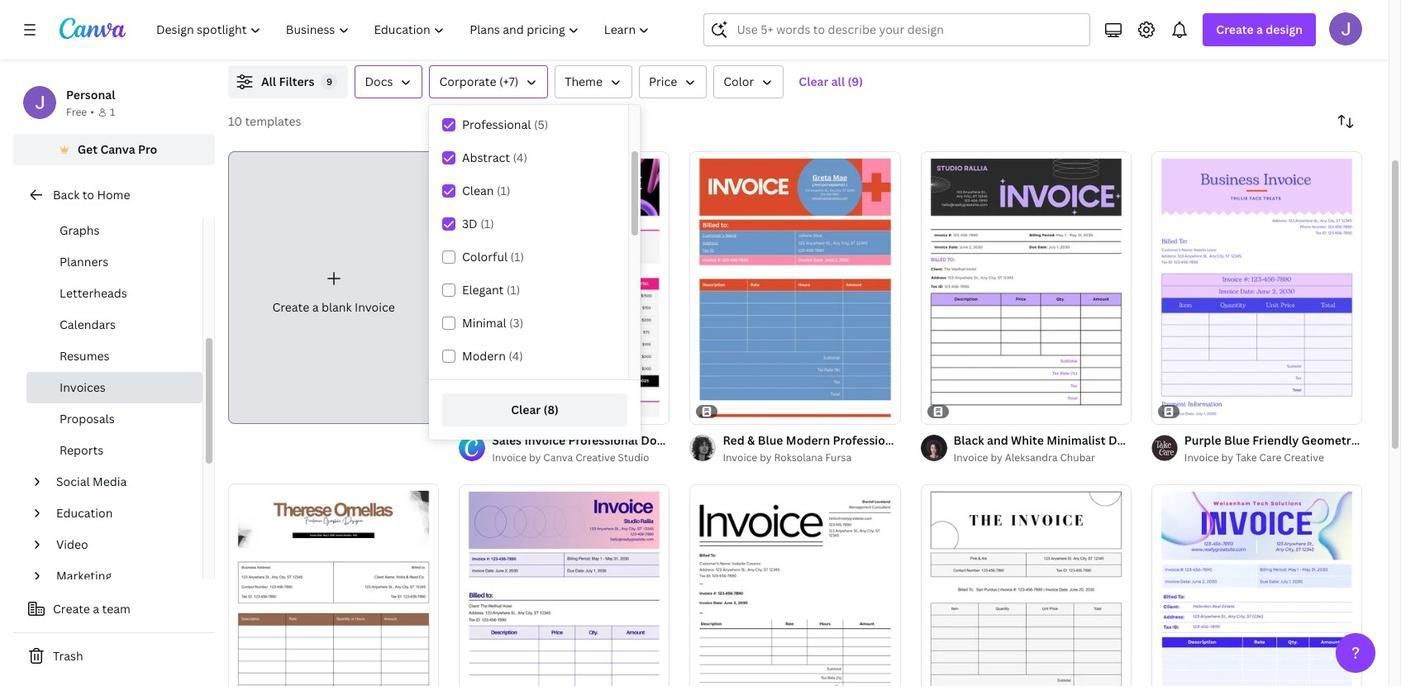 Task type: locate. For each thing, give the bounding box(es) containing it.
creative inside purple blue friendly geometric beauty invoice by take care creative
[[1284, 451, 1324, 465]]

invoice down clear (8) button
[[492, 451, 527, 465]]

1 horizontal spatial blue
[[1225, 432, 1250, 448]]

1 vertical spatial professional
[[833, 432, 903, 448]]

corporate (+7)
[[439, 74, 519, 89]]

(4) down the (3)
[[509, 348, 523, 364]]

design
[[1266, 21, 1303, 37]]

doc up chubar
[[1054, 432, 1076, 448]]

2 blue from the left
[[1225, 432, 1250, 448]]

color button
[[714, 65, 784, 98]]

0 vertical spatial modern
[[462, 348, 506, 364]]

blue right &
[[758, 432, 783, 448]]

invoice right blank
[[355, 299, 395, 315]]

by inside purple blue friendly geometric beauty invoice by take care creative
[[1222, 451, 1234, 465]]

price button
[[639, 65, 707, 98]]

1 horizontal spatial canva
[[544, 451, 573, 465]]

get canva pro button
[[13, 134, 215, 165]]

0 vertical spatial clear
[[799, 74, 829, 89]]

reports link
[[26, 435, 203, 466]]

invoice by aleksandra chubar link
[[954, 450, 1132, 466]]

red & blue modern professional health consulting invoice doc link
[[723, 432, 1076, 450]]

create inside "button"
[[53, 601, 90, 617]]

clear all (9)
[[799, 74, 863, 89]]

purple
[[1185, 432, 1222, 448]]

resumes link
[[26, 341, 203, 372]]

geometric
[[1302, 432, 1361, 448]]

create a design
[[1217, 21, 1303, 37]]

doc up care
[[1258, 432, 1281, 448]]

professional up fursa
[[833, 432, 903, 448]]

resumes
[[60, 348, 110, 364]]

invoice down red
[[723, 451, 758, 465]]

(4) right abstract
[[513, 150, 528, 165]]

(1) right the elegant
[[507, 282, 520, 298]]

clear left (8)
[[511, 402, 541, 418]]

clear left all
[[799, 74, 829, 89]]

1 horizontal spatial clear
[[799, 74, 829, 89]]

by left "roksolana"
[[760, 451, 772, 465]]

blue
[[758, 432, 783, 448], [1225, 432, 1250, 448]]

1 vertical spatial a
[[312, 299, 319, 315]]

1 vertical spatial clear
[[511, 402, 541, 418]]

letterheads link
[[26, 278, 203, 309]]

abstract (4)
[[462, 150, 528, 165]]

a left team
[[93, 601, 99, 617]]

docs
[[365, 74, 393, 89]]

create inside 'dropdown button'
[[1217, 21, 1254, 37]]

by left take
[[1222, 451, 1234, 465]]

colorful
[[462, 249, 508, 265]]

clear
[[799, 74, 829, 89], [511, 402, 541, 418]]

1 doc from the left
[[1054, 432, 1076, 448]]

a left design
[[1257, 21, 1263, 37]]

create left blank
[[272, 299, 309, 315]]

blue up take
[[1225, 432, 1250, 448]]

2 creative from the left
[[1284, 451, 1324, 465]]

modern up invoice by roksolana fursa 'link'
[[786, 432, 830, 448]]

back to home
[[53, 187, 130, 203]]

1 horizontal spatial creative
[[1284, 451, 1324, 465]]

creative down purple blue friendly geometric beauty link
[[1284, 451, 1324, 465]]

by down and
[[991, 451, 1003, 465]]

4 by from the left
[[1222, 451, 1234, 465]]

get
[[77, 141, 98, 157]]

1 invoice templates image from the left
[[1010, 0, 1363, 45]]

1 horizontal spatial create
[[272, 299, 309, 315]]

purple blue friendly geometric beauty business invoice doc image
[[1152, 151, 1363, 424]]

invoice inside purple blue friendly geometric beauty invoice by take care creative
[[1185, 451, 1219, 465]]

0 horizontal spatial blue
[[758, 432, 783, 448]]

top level navigation element
[[146, 13, 664, 46]]

and
[[987, 432, 1009, 448]]

all
[[261, 74, 276, 89]]

1 vertical spatial modern
[[786, 432, 830, 448]]

invoice by canva creative studio
[[492, 451, 649, 465]]

invoice by roksolana fursa link
[[723, 450, 901, 466]]

creative left studio
[[576, 451, 616, 465]]

by down clear (8) button
[[529, 451, 541, 465]]

2 vertical spatial create
[[53, 601, 90, 617]]

3d
[[462, 216, 478, 232]]

create a blank invoice element
[[228, 151, 439, 424]]

doc inside red & blue modern professional health consulting invoice doc invoice by roksolana fursa
[[1054, 432, 1076, 448]]

(1) right 3d
[[481, 216, 494, 232]]

professional
[[462, 117, 531, 132], [833, 432, 903, 448]]

2 vertical spatial a
[[93, 601, 99, 617]]

to
[[82, 187, 94, 203]]

create down marketing
[[53, 601, 90, 617]]

a left blank
[[312, 299, 319, 315]]

education link
[[50, 498, 193, 529]]

2 horizontal spatial create
[[1217, 21, 1254, 37]]

1 horizontal spatial professional
[[833, 432, 903, 448]]

0 horizontal spatial doc
[[1054, 432, 1076, 448]]

invoice by canva creative studio link
[[492, 450, 670, 466]]

0 horizontal spatial create
[[53, 601, 90, 617]]

(1) for colorful (1)
[[511, 249, 524, 265]]

(1) right colorful
[[511, 249, 524, 265]]

social media link
[[50, 466, 193, 498]]

0 horizontal spatial a
[[93, 601, 99, 617]]

0 horizontal spatial professional
[[462, 117, 531, 132]]

1 horizontal spatial a
[[312, 299, 319, 315]]

0 vertical spatial canva
[[100, 141, 135, 157]]

clear for clear all (9)
[[799, 74, 829, 89]]

contractor
[[1150, 432, 1212, 448]]

purple blue friendly geometric beauty link
[[1185, 432, 1401, 450]]

1 vertical spatial create
[[272, 299, 309, 315]]

purple pink geometric abstract minimalist design contractor invoice doc image
[[459, 484, 670, 686]]

0 vertical spatial create
[[1217, 21, 1254, 37]]

back
[[53, 187, 80, 203]]

1 horizontal spatial doc
[[1258, 432, 1281, 448]]

create left design
[[1217, 21, 1254, 37]]

invoice templates image
[[1010, 0, 1363, 45], [1114, 0, 1259, 16]]

0 vertical spatial (4)
[[513, 150, 528, 165]]

black and white minimalist design contractor invoice doc image
[[921, 151, 1132, 424]]

2 horizontal spatial a
[[1257, 21, 1263, 37]]

marketing
[[56, 568, 112, 584]]

invoice down the purple
[[1185, 451, 1219, 465]]

2 by from the left
[[760, 451, 772, 465]]

1 vertical spatial (4)
[[509, 348, 523, 364]]

by inside the black and white minimalist design contractor invoice doc invoice by aleksandra chubar
[[991, 451, 1003, 465]]

professional inside red & blue modern professional health consulting invoice doc invoice by roksolana fursa
[[833, 432, 903, 448]]

creative
[[576, 451, 616, 465], [1284, 451, 1324, 465]]

(1) right clean
[[497, 183, 511, 198]]

a inside "button"
[[93, 601, 99, 617]]

modern down minimal
[[462, 348, 506, 364]]

professional up abstract (4)
[[462, 117, 531, 132]]

(1) for clean (1)
[[497, 183, 511, 198]]

minimalist
[[1047, 432, 1106, 448]]

create
[[1217, 21, 1254, 37], [272, 299, 309, 315], [53, 601, 90, 617]]

a inside 'dropdown button'
[[1257, 21, 1263, 37]]

by
[[529, 451, 541, 465], [760, 451, 772, 465], [991, 451, 1003, 465], [1222, 451, 1234, 465]]

0 horizontal spatial modern
[[462, 348, 506, 364]]

create a design button
[[1203, 13, 1316, 46]]

1 vertical spatial canva
[[544, 451, 573, 465]]

1 creative from the left
[[576, 451, 616, 465]]

1 horizontal spatial modern
[[786, 432, 830, 448]]

2 doc from the left
[[1258, 432, 1281, 448]]

color
[[724, 74, 754, 89]]

get canva pro
[[77, 141, 157, 157]]

a for design
[[1257, 21, 1263, 37]]

clear all (9) button
[[791, 65, 872, 98]]

black and white minimalist design contractor invoice doc invoice by aleksandra chubar
[[954, 432, 1281, 465]]

minimal
[[462, 315, 506, 331]]

theme
[[565, 74, 603, 89]]

0 horizontal spatial creative
[[576, 451, 616, 465]]

marketing link
[[50, 561, 193, 592]]

invoice down black
[[954, 451, 988, 465]]

invoices
[[60, 380, 106, 395]]

video
[[56, 537, 88, 552]]

red & blue modern professional health consulting invoice doc invoice by roksolana fursa
[[723, 432, 1076, 465]]

None search field
[[704, 13, 1091, 46]]

personal
[[66, 87, 115, 103]]

doc
[[1054, 432, 1076, 448], [1258, 432, 1281, 448]]

3 by from the left
[[991, 451, 1003, 465]]

take
[[1236, 451, 1257, 465]]

0 horizontal spatial clear
[[511, 402, 541, 418]]

1 blue from the left
[[758, 432, 783, 448]]

black and white minimalist design contractor invoice doc link
[[954, 432, 1281, 450]]

canva down (8)
[[544, 451, 573, 465]]

(5)
[[534, 117, 548, 132]]

clear for clear (8)
[[511, 402, 541, 418]]

canva inside get canva pro button
[[100, 141, 135, 157]]

0 horizontal spatial canva
[[100, 141, 135, 157]]

canva left pro on the left of page
[[100, 141, 135, 157]]

0 vertical spatial a
[[1257, 21, 1263, 37]]

abstract
[[462, 150, 510, 165]]

10
[[228, 113, 242, 129]]



Task type: vqa. For each thing, say whether or not it's contained in the screenshot.


Task type: describe. For each thing, give the bounding box(es) containing it.
blue pink modern development and it contractor invoice doc image
[[1152, 484, 1363, 686]]

invoice up take
[[1214, 432, 1256, 448]]

colorful (1)
[[462, 249, 524, 265]]

sales invoice professional doc in black pink purple tactile 3d style image
[[459, 151, 670, 424]]

blue inside red & blue modern professional health consulting invoice doc invoice by roksolana fursa
[[758, 432, 783, 448]]

all
[[832, 74, 845, 89]]

doc inside the black and white minimalist design contractor invoice doc invoice by aleksandra chubar
[[1258, 432, 1281, 448]]

price
[[649, 74, 677, 89]]

professional (5)
[[462, 117, 548, 132]]

filters
[[279, 74, 315, 89]]

1 by from the left
[[529, 451, 541, 465]]

elegant (1)
[[462, 282, 520, 298]]

video link
[[50, 529, 193, 561]]

create for create a blank invoice
[[272, 299, 309, 315]]

studio
[[618, 451, 649, 465]]

3d (1)
[[462, 216, 494, 232]]

social media
[[56, 474, 127, 489]]

(9)
[[848, 74, 863, 89]]

red
[[723, 432, 745, 448]]

create a blank invoice
[[272, 299, 395, 315]]

beauty
[[1364, 432, 1401, 448]]

&
[[747, 432, 755, 448]]

planners
[[60, 254, 108, 270]]

calendars
[[60, 317, 116, 332]]

create for create a team
[[53, 601, 90, 617]]

free
[[66, 105, 87, 119]]

media
[[93, 474, 127, 489]]

theme button
[[555, 65, 633, 98]]

modern inside red & blue modern professional health consulting invoice doc invoice by roksolana fursa
[[786, 432, 830, 448]]

education
[[56, 505, 113, 521]]

minimal (3)
[[462, 315, 524, 331]]

back to home link
[[13, 179, 215, 212]]

9 filter options selected element
[[321, 74, 338, 90]]

purple blue friendly geometric beauty invoice by take care creative
[[1185, 432, 1401, 465]]

create a team button
[[13, 593, 215, 626]]

clear (8) button
[[442, 394, 628, 427]]

black
[[954, 432, 984, 448]]

create a blank invoice link
[[228, 151, 439, 424]]

reports
[[60, 442, 104, 458]]

0 vertical spatial professional
[[462, 117, 531, 132]]

jacob simon image
[[1330, 12, 1363, 45]]

all filters
[[261, 74, 315, 89]]

(4) for abstract (4)
[[513, 150, 528, 165]]

chubar
[[1060, 451, 1096, 465]]

letterheads
[[60, 285, 127, 301]]

(4) for modern (4)
[[509, 348, 523, 364]]

calendars link
[[26, 309, 203, 341]]

(1) for 3d (1)
[[481, 216, 494, 232]]

graphs
[[60, 222, 100, 238]]

black and white friendly corporate general merchandise business invoice doc image
[[921, 484, 1132, 686]]

docs button
[[355, 65, 423, 98]]

black and white sleek minimalist management consulting invoice doc image
[[690, 484, 901, 686]]

by inside red & blue modern professional health consulting invoice doc invoice by roksolana fursa
[[760, 451, 772, 465]]

proposals link
[[26, 403, 203, 435]]

templates
[[245, 113, 301, 129]]

1
[[110, 105, 115, 119]]

corporate
[[439, 74, 496, 89]]

•
[[90, 105, 94, 119]]

pro
[[138, 141, 157, 157]]

aleksandra
[[1005, 451, 1058, 465]]

2 invoice templates image from the left
[[1114, 0, 1259, 16]]

create for create a design
[[1217, 21, 1254, 37]]

(+7)
[[499, 74, 519, 89]]

consulting
[[946, 432, 1007, 448]]

health
[[906, 432, 944, 448]]

canva inside invoice by canva creative studio link
[[544, 451, 573, 465]]

(8)
[[544, 402, 559, 418]]

a for blank
[[312, 299, 319, 315]]

modern (4)
[[462, 348, 523, 364]]

team
[[102, 601, 131, 617]]

create a team
[[53, 601, 131, 617]]

white modern minimalist graphic designer freelance invoice doc image
[[228, 484, 439, 686]]

white
[[1011, 432, 1044, 448]]

Sort by button
[[1330, 105, 1363, 138]]

(1) for elegant (1)
[[507, 282, 520, 298]]

blank
[[322, 299, 352, 315]]

social
[[56, 474, 90, 489]]

graphs link
[[26, 215, 203, 246]]

planners link
[[26, 246, 203, 278]]

home
[[97, 187, 130, 203]]

10 templates
[[228, 113, 301, 129]]

trash link
[[13, 640, 215, 673]]

corporate (+7) button
[[430, 65, 548, 98]]

invoice up aleksandra
[[1010, 432, 1051, 448]]

proposals
[[60, 411, 115, 427]]

trash
[[53, 648, 83, 664]]

Search search field
[[737, 14, 1080, 45]]

free •
[[66, 105, 94, 119]]

design
[[1109, 432, 1147, 448]]

a for team
[[93, 601, 99, 617]]

friendly
[[1253, 432, 1299, 448]]

red & blue modern professional health consulting invoice doc image
[[690, 151, 901, 424]]

invoice by take care creative link
[[1185, 450, 1363, 466]]

(3)
[[509, 315, 524, 331]]

fursa
[[825, 451, 852, 465]]

blue inside purple blue friendly geometric beauty invoice by take care creative
[[1225, 432, 1250, 448]]



